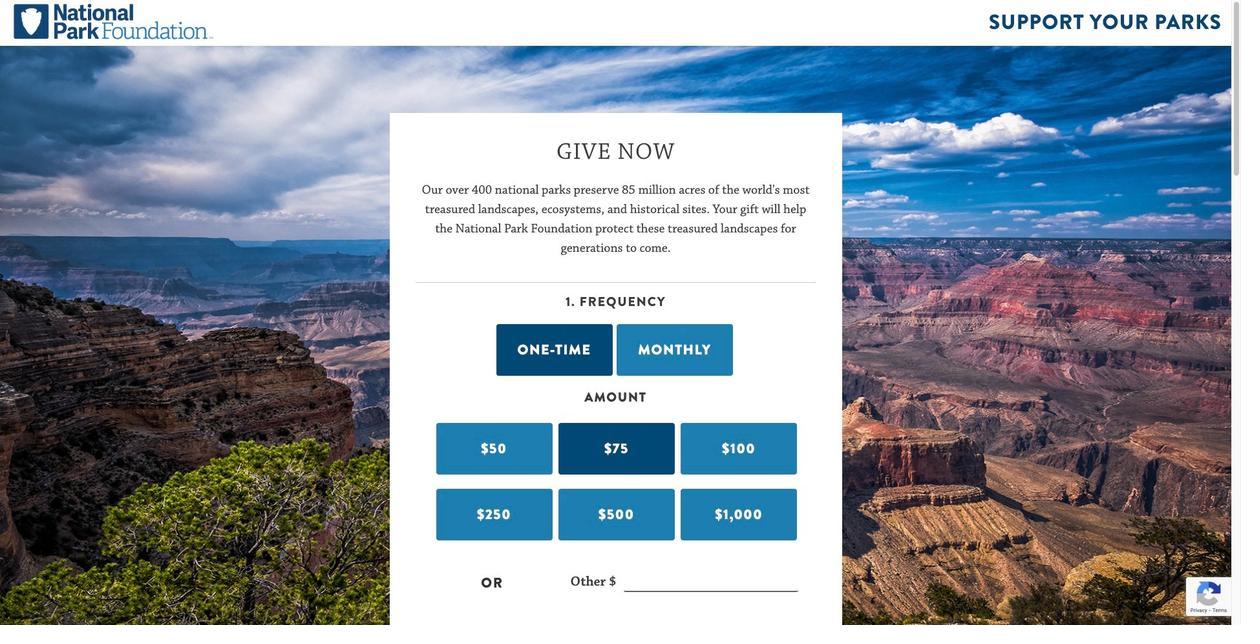 Task type: vqa. For each thing, say whether or not it's contained in the screenshot.
text field
yes



Task type: locate. For each thing, give the bounding box(es) containing it.
national park foundation logo image
[[13, 0, 214, 43]]

None radio
[[557, 326, 566, 335], [678, 326, 686, 335], [559, 428, 567, 437], [681, 428, 690, 437], [557, 326, 566, 335], [678, 326, 686, 335], [559, 428, 567, 437], [681, 428, 690, 437]]

None text field
[[624, 575, 798, 592]]

None radio
[[437, 428, 445, 437], [437, 494, 445, 503], [559, 494, 567, 503], [681, 494, 690, 503], [436, 560, 445, 569], [437, 428, 445, 437], [437, 494, 445, 503], [559, 494, 567, 503], [681, 494, 690, 503], [436, 560, 445, 569]]



